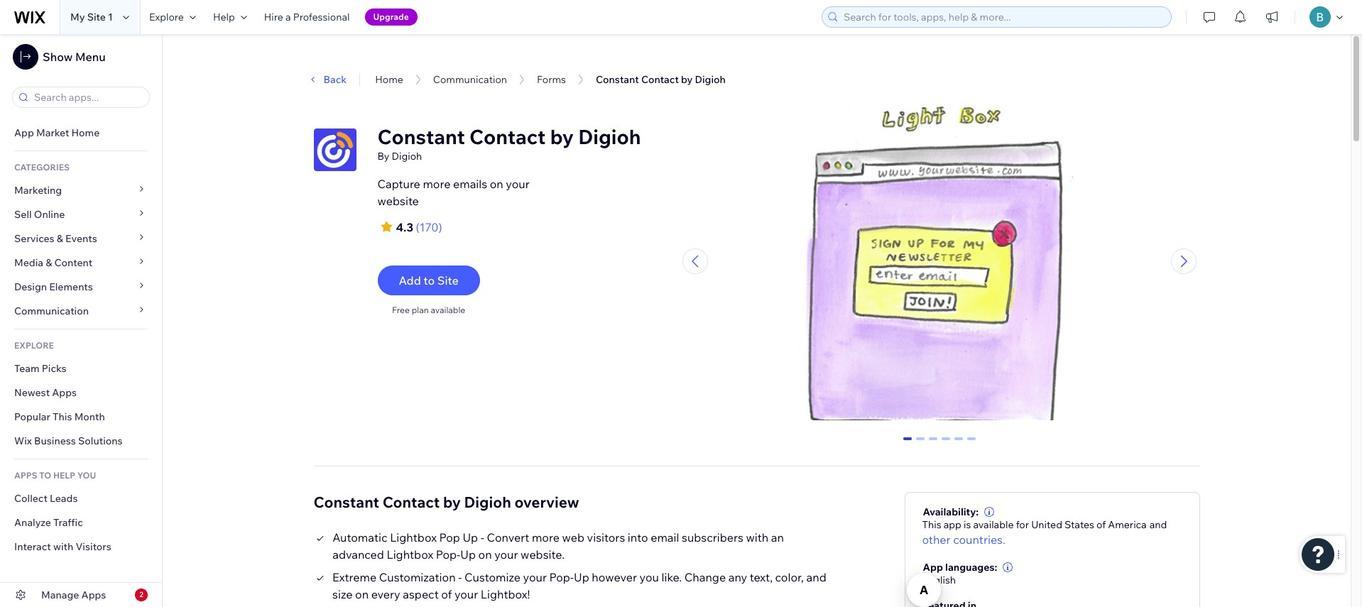 Task type: locate. For each thing, give the bounding box(es) containing it.
0 horizontal spatial app
[[14, 126, 34, 139]]

1 vertical spatial and
[[807, 570, 827, 584]]

0 vertical spatial communication link
[[433, 73, 507, 86]]

1 vertical spatial contact
[[469, 124, 546, 149]]

site right the to
[[437, 273, 459, 288]]

contact inside button
[[641, 73, 679, 86]]

site right my
[[87, 11, 106, 23]]

communication
[[433, 73, 507, 86], [14, 305, 91, 317]]

on right emails
[[490, 177, 503, 191]]

0 horizontal spatial 1
[[108, 11, 113, 23]]

any
[[728, 570, 747, 584]]

0 vertical spatial apps
[[52, 386, 77, 399]]

on down extreme
[[355, 587, 369, 601]]

- inside extreme customization - customize your pop-up however you like. change any text, color, and size on every aspect of your lightbox!
[[458, 570, 462, 584]]

1 vertical spatial home
[[71, 126, 100, 139]]

and other countries.
[[922, 518, 1167, 547]]

0 vertical spatial on
[[490, 177, 503, 191]]

2 vertical spatial by
[[443, 493, 461, 511]]

0 horizontal spatial of
[[441, 587, 452, 601]]

1 right 0
[[918, 437, 923, 450]]

1 horizontal spatial communication
[[433, 73, 507, 86]]

1 vertical spatial on
[[478, 547, 492, 562]]

2 vertical spatial up
[[574, 570, 589, 584]]

visitors
[[587, 530, 625, 544]]

more up "website." on the bottom left
[[532, 530, 560, 544]]

media & content
[[14, 256, 93, 269]]

0 horizontal spatial more
[[423, 177, 451, 191]]

0 horizontal spatial available
[[431, 305, 465, 315]]

& left "events"
[[57, 232, 63, 245]]

0 horizontal spatial by
[[443, 493, 461, 511]]

of inside extreme customization - customize your pop-up however you like. change any text, color, and size on every aspect of your lightbox!
[[441, 587, 452, 601]]

1 vertical spatial available
[[973, 518, 1014, 531]]

extreme
[[332, 570, 377, 584]]

1 horizontal spatial this
[[922, 518, 941, 531]]

1 horizontal spatial and
[[1150, 518, 1167, 531]]

2 horizontal spatial contact
[[641, 73, 679, 86]]

home right back
[[375, 73, 403, 86]]

3
[[943, 437, 949, 450]]

0 vertical spatial 1
[[108, 11, 113, 23]]

of right states
[[1097, 518, 1106, 531]]

constant inside 'constant contact by digioh by digioh'
[[377, 124, 465, 149]]

content
[[54, 256, 93, 269]]

home right market
[[71, 126, 100, 139]]

manage apps
[[41, 589, 106, 602]]

your down convert
[[494, 547, 518, 562]]

wix business solutions
[[14, 435, 123, 447]]

capture more emails on your website
[[377, 177, 530, 208]]

0 horizontal spatial communication
[[14, 305, 91, 317]]

2 horizontal spatial by
[[681, 73, 693, 86]]

constant
[[596, 73, 639, 86], [377, 124, 465, 149], [314, 493, 379, 511]]

lightbox!
[[481, 587, 530, 601]]

0 horizontal spatial communication link
[[0, 299, 162, 323]]

apps right manage
[[81, 589, 106, 602]]

0 horizontal spatial 2
[[139, 590, 143, 599]]

1 horizontal spatial of
[[1097, 518, 1106, 531]]

up up customize
[[460, 547, 476, 562]]

with down traffic
[[53, 540, 73, 553]]

1 horizontal spatial site
[[437, 273, 459, 288]]

sell online link
[[0, 202, 162, 227]]

0 vertical spatial lightbox
[[390, 530, 437, 544]]

pop- down "website." on the bottom left
[[549, 570, 574, 584]]

available
[[431, 305, 465, 315], [973, 518, 1014, 531]]

into
[[628, 530, 648, 544]]

1 vertical spatial apps
[[81, 589, 106, 602]]

of right aspect
[[441, 587, 452, 601]]

0 horizontal spatial site
[[87, 11, 106, 23]]

- left customize
[[458, 570, 462, 584]]

0 vertical spatial this
[[53, 411, 72, 423]]

1 vertical spatial up
[[460, 547, 476, 562]]

- inside automatic lightbox pop up - convert more web visitors into email subscribers with an advanced lightbox pop-up on your website.
[[481, 530, 484, 544]]

1 horizontal spatial more
[[532, 530, 560, 544]]

design elements
[[14, 281, 93, 293]]

business
[[34, 435, 76, 447]]

0 vertical spatial -
[[481, 530, 484, 544]]

constant right forms
[[596, 73, 639, 86]]

constant inside "constant contact by digioh" button
[[596, 73, 639, 86]]

by inside 'constant contact by digioh by digioh'
[[550, 124, 574, 149]]

by inside "constant contact by digioh" button
[[681, 73, 693, 86]]

design
[[14, 281, 47, 293]]

app languages:
[[923, 561, 997, 574]]

1 vertical spatial communication link
[[0, 299, 162, 323]]

0 1 2 3 4 5
[[905, 437, 975, 450]]

available right the plan
[[431, 305, 465, 315]]

an
[[771, 530, 784, 544]]

- left convert
[[481, 530, 484, 544]]

more inside capture more emails on your website
[[423, 177, 451, 191]]

interact
[[14, 540, 51, 553]]

1 horizontal spatial available
[[973, 518, 1014, 531]]

upgrade
[[373, 11, 409, 22]]

more
[[423, 177, 451, 191], [532, 530, 560, 544]]

website.
[[521, 547, 565, 562]]

0 horizontal spatial -
[[458, 570, 462, 584]]

0 horizontal spatial &
[[46, 256, 52, 269]]

0 vertical spatial more
[[423, 177, 451, 191]]

popular this month link
[[0, 405, 162, 429]]

1 horizontal spatial communication link
[[433, 73, 507, 86]]

more left emails
[[423, 177, 451, 191]]

analyze traffic link
[[0, 511, 162, 535]]

1 vertical spatial by
[[550, 124, 574, 149]]

apps for newest apps
[[52, 386, 77, 399]]

apps up popular this month
[[52, 386, 77, 399]]

your inside capture more emails on your website
[[506, 177, 530, 191]]

2 right manage apps
[[139, 590, 143, 599]]

1 horizontal spatial apps
[[81, 589, 106, 602]]

0 vertical spatial 2
[[931, 437, 936, 450]]

this up other
[[922, 518, 941, 531]]

newest
[[14, 386, 50, 399]]

lightbox left the pop
[[390, 530, 437, 544]]

0 vertical spatial communication
[[433, 73, 507, 86]]

lightbox up customization
[[387, 547, 433, 562]]

states
[[1065, 518, 1094, 531]]

0 vertical spatial pop-
[[436, 547, 460, 562]]

1 horizontal spatial app
[[923, 561, 943, 574]]

1 vertical spatial pop-
[[549, 570, 574, 584]]

apps
[[52, 386, 77, 399], [81, 589, 106, 602]]

0 vertical spatial constant
[[596, 73, 639, 86]]

2 vertical spatial contact
[[383, 493, 440, 511]]

on up customize
[[478, 547, 492, 562]]

1 horizontal spatial 2
[[931, 437, 936, 450]]

your inside automatic lightbox pop up - convert more web visitors into email subscribers with an advanced lightbox pop-up on your website.
[[494, 547, 518, 562]]

marketing link
[[0, 178, 162, 202]]

constant contact by digioh by digioh
[[377, 124, 641, 163]]

app down other
[[923, 561, 943, 574]]

1 vertical spatial constant
[[377, 124, 465, 149]]

1 vertical spatial communication
[[14, 305, 91, 317]]

constant up automatic
[[314, 493, 379, 511]]

visitors
[[76, 540, 111, 553]]

app left market
[[14, 126, 34, 139]]

professional
[[293, 11, 350, 23]]

0 horizontal spatial home
[[71, 126, 100, 139]]

1 horizontal spatial &
[[57, 232, 63, 245]]

and right america on the right bottom
[[1150, 518, 1167, 531]]

0 vertical spatial by
[[681, 73, 693, 86]]

1 horizontal spatial with
[[746, 530, 769, 544]]

1 vertical spatial -
[[458, 570, 462, 584]]

home
[[375, 73, 403, 86], [71, 126, 100, 139]]

0 horizontal spatial and
[[807, 570, 827, 584]]

hire a professional
[[264, 11, 350, 23]]

contact for constant contact by digioh overview
[[383, 493, 440, 511]]

2 vertical spatial constant
[[314, 493, 379, 511]]

with inside sidebar element
[[53, 540, 73, 553]]

1 vertical spatial more
[[532, 530, 560, 544]]

5
[[969, 437, 975, 450]]

4.3
[[396, 220, 413, 234]]

2 vertical spatial on
[[355, 587, 369, 601]]

available up countries.
[[973, 518, 1014, 531]]

size
[[332, 587, 353, 601]]

availability:
[[923, 505, 979, 518]]

automatic lightbox pop up - convert more web visitors into email subscribers with an advanced lightbox pop-up on your website.
[[333, 530, 784, 562]]

1 horizontal spatial 1
[[918, 437, 923, 450]]

free
[[392, 305, 410, 315]]

forms
[[537, 73, 566, 86]]

2 left 3
[[931, 437, 936, 450]]

pop- inside automatic lightbox pop up - convert more web visitors into email subscribers with an advanced lightbox pop-up on your website.
[[436, 547, 460, 562]]

0 horizontal spatial apps
[[52, 386, 77, 399]]

1 right my
[[108, 11, 113, 23]]

constant up by
[[377, 124, 465, 149]]

by
[[377, 150, 389, 163]]

media & content link
[[0, 251, 162, 275]]

other countries. link
[[922, 531, 1006, 548]]

your down 'constant contact by digioh by digioh'
[[506, 177, 530, 191]]

0 vertical spatial of
[[1097, 518, 1106, 531]]

add to site
[[399, 273, 459, 288]]

0 vertical spatial app
[[14, 126, 34, 139]]

&
[[57, 232, 63, 245], [46, 256, 52, 269]]

1 vertical spatial of
[[441, 587, 452, 601]]

up left however
[[574, 570, 589, 584]]

1 horizontal spatial home
[[375, 73, 403, 86]]

4.3 ( 170 )
[[396, 220, 442, 234]]

0 vertical spatial and
[[1150, 518, 1167, 531]]

team picks link
[[0, 357, 162, 381]]

constant contact by digioh
[[596, 73, 726, 86]]

1 vertical spatial site
[[437, 273, 459, 288]]

and inside and other countries.
[[1150, 518, 1167, 531]]

free plan available
[[392, 305, 465, 315]]

contact inside 'constant contact by digioh by digioh'
[[469, 124, 546, 149]]

is
[[964, 518, 971, 531]]

explore
[[14, 340, 54, 351]]

collect
[[14, 492, 48, 505]]

and right color,
[[807, 570, 827, 584]]

1 vertical spatial 2
[[139, 590, 143, 599]]

1 vertical spatial app
[[923, 561, 943, 574]]

on inside extreme customization - customize your pop-up however you like. change any text, color, and size on every aspect of your lightbox!
[[355, 587, 369, 601]]

& right media
[[46, 256, 52, 269]]

app market home
[[14, 126, 100, 139]]

this up wix business solutions
[[53, 411, 72, 423]]

Search apps... field
[[30, 87, 145, 107]]

digioh for constant contact by digioh by digioh
[[578, 124, 641, 149]]

up right the pop
[[463, 530, 478, 544]]

1 horizontal spatial by
[[550, 124, 574, 149]]

1 horizontal spatial pop-
[[549, 570, 574, 584]]

0 horizontal spatial contact
[[383, 493, 440, 511]]

text,
[[750, 570, 773, 584]]

-
[[481, 530, 484, 544], [458, 570, 462, 584]]

0 vertical spatial contact
[[641, 73, 679, 86]]

1 horizontal spatial contact
[[469, 124, 546, 149]]

app inside sidebar element
[[14, 126, 34, 139]]

digioh inside button
[[695, 73, 726, 86]]

1 horizontal spatial -
[[481, 530, 484, 544]]

0 vertical spatial &
[[57, 232, 63, 245]]

pop- down the pop
[[436, 547, 460, 562]]

0 horizontal spatial with
[[53, 540, 73, 553]]

0 horizontal spatial pop-
[[436, 547, 460, 562]]

other
[[922, 532, 951, 547]]

constant for constant contact by digioh
[[596, 73, 639, 86]]

1
[[108, 11, 113, 23], [918, 437, 923, 450]]

2
[[931, 437, 936, 450], [139, 590, 143, 599]]

1 vertical spatial &
[[46, 256, 52, 269]]

with left an
[[746, 530, 769, 544]]

a
[[285, 11, 291, 23]]

0 horizontal spatial this
[[53, 411, 72, 423]]

pop-
[[436, 547, 460, 562], [549, 570, 574, 584]]



Task type: describe. For each thing, give the bounding box(es) containing it.
categories
[[14, 162, 70, 173]]

apps for manage apps
[[81, 589, 106, 602]]

forms link
[[537, 73, 566, 86]]

events
[[65, 232, 97, 245]]

every
[[371, 587, 400, 601]]

convert
[[487, 530, 529, 544]]

traffic
[[53, 516, 83, 529]]

extreme customization - customize your pop-up however you like. change any text, color, and size on every aspect of your lightbox!
[[332, 570, 827, 601]]

0 vertical spatial site
[[87, 11, 106, 23]]

interact with visitors link
[[0, 535, 162, 559]]

pop
[[439, 530, 460, 544]]

customize
[[464, 570, 521, 584]]

my site 1
[[70, 11, 113, 23]]

app market home link
[[0, 121, 162, 145]]

wix business solutions link
[[0, 429, 162, 453]]

with inside automatic lightbox pop up - convert more web visitors into email subscribers with an advanced lightbox pop-up on your website.
[[746, 530, 769, 544]]

this inside popular this month link
[[53, 411, 72, 423]]

languages:
[[945, 561, 997, 574]]

explore
[[149, 11, 184, 23]]

elements
[[49, 281, 93, 293]]

2 inside sidebar element
[[139, 590, 143, 599]]

automatic
[[333, 530, 387, 544]]

wix
[[14, 435, 32, 447]]

team
[[14, 362, 40, 375]]

constant contact by digioh button
[[589, 69, 733, 90]]

solutions
[[78, 435, 123, 447]]

newest apps link
[[0, 381, 162, 405]]

1 vertical spatial lightbox
[[387, 547, 433, 562]]

help
[[53, 470, 75, 481]]

contact for constant contact by digioh by digioh
[[469, 124, 546, 149]]

add
[[399, 273, 421, 288]]

& for content
[[46, 256, 52, 269]]

4
[[956, 437, 962, 450]]

online
[[34, 208, 65, 221]]

emails
[[453, 177, 487, 191]]

services & events link
[[0, 227, 162, 251]]

you
[[77, 470, 96, 481]]

collect leads link
[[0, 486, 162, 511]]

for
[[1016, 518, 1029, 531]]

contact for constant contact by digioh
[[641, 73, 679, 86]]

upgrade button
[[365, 9, 417, 26]]

constant for constant contact by digioh by digioh
[[377, 124, 465, 149]]

analyze traffic
[[14, 516, 83, 529]]

capture
[[377, 177, 420, 191]]

170
[[420, 220, 439, 234]]

to
[[424, 273, 435, 288]]

app
[[944, 518, 962, 531]]

app for app market home
[[14, 126, 34, 139]]

english
[[922, 574, 956, 586]]

home link
[[375, 73, 403, 86]]

0 vertical spatial home
[[375, 73, 403, 86]]

united
[[1031, 518, 1062, 531]]

popular
[[14, 411, 50, 423]]

help
[[213, 11, 235, 23]]

services & events
[[14, 232, 97, 245]]

aspect
[[403, 587, 439, 601]]

my
[[70, 11, 85, 23]]

overview
[[515, 493, 579, 511]]

apps to help you
[[14, 470, 96, 481]]

on inside automatic lightbox pop up - convert more web visitors into email subscribers with an advanced lightbox pop-up on your website.
[[478, 547, 492, 562]]

leads
[[50, 492, 78, 505]]

by for constant contact by digioh by digioh
[[550, 124, 574, 149]]

your down customize
[[454, 587, 478, 601]]

app for app languages:
[[923, 561, 943, 574]]

interact with visitors
[[14, 540, 111, 553]]

newest apps
[[14, 386, 77, 399]]

constant for constant contact by digioh overview
[[314, 493, 379, 511]]

back button
[[306, 73, 347, 86]]

team picks
[[14, 362, 66, 375]]

& for events
[[57, 232, 63, 245]]

media
[[14, 256, 43, 269]]

hire a professional link
[[255, 0, 358, 34]]

hire
[[264, 11, 283, 23]]

to
[[39, 470, 51, 481]]

however
[[592, 570, 637, 584]]

communication inside sidebar element
[[14, 305, 91, 317]]

site inside button
[[437, 273, 459, 288]]

america
[[1108, 518, 1147, 531]]

manage
[[41, 589, 79, 602]]

and inside extreme customization - customize your pop-up however you like. change any text, color, and size on every aspect of your lightbox!
[[807, 570, 827, 584]]

0 vertical spatial up
[[463, 530, 478, 544]]

by for constant contact by digioh overview
[[443, 493, 461, 511]]

1 vertical spatial 1
[[918, 437, 923, 450]]

0
[[905, 437, 911, 450]]

)
[[439, 220, 442, 234]]

home inside app market home link
[[71, 126, 100, 139]]

apps
[[14, 470, 37, 481]]

your down "website." on the bottom left
[[523, 570, 547, 584]]

help button
[[204, 0, 255, 34]]

up inside extreme customization - customize your pop-up however you like. change any text, color, and size on every aspect of your lightbox!
[[574, 570, 589, 584]]

Search for tools, apps, help & more... field
[[839, 7, 1167, 27]]

1 vertical spatial this
[[922, 518, 941, 531]]

digioh for constant contact by digioh
[[695, 73, 726, 86]]

marketing
[[14, 184, 62, 197]]

popular this month
[[14, 411, 105, 423]]

you
[[640, 570, 659, 584]]

on inside capture more emails on your website
[[490, 177, 503, 191]]

digioh for constant contact by digioh overview
[[464, 493, 511, 511]]

sell
[[14, 208, 32, 221]]

color,
[[775, 570, 804, 584]]

email
[[651, 530, 679, 544]]

more inside automatic lightbox pop up - convert more web visitors into email subscribers with an advanced lightbox pop-up on your website.
[[532, 530, 560, 544]]

constant contact by digioh preview 0 image
[[726, 99, 1154, 427]]

0 vertical spatial available
[[431, 305, 465, 315]]

by for constant contact by digioh
[[681, 73, 693, 86]]

like.
[[662, 570, 682, 584]]

services
[[14, 232, 54, 245]]

web
[[562, 530, 585, 544]]

customization
[[379, 570, 456, 584]]

this app is available for united states of america
[[922, 518, 1147, 531]]

pop- inside extreme customization - customize your pop-up however you like. change any text, color, and size on every aspect of your lightbox!
[[549, 570, 574, 584]]

countries.
[[953, 532, 1006, 547]]

menu
[[75, 50, 106, 64]]

constant contact by digioh overview
[[314, 493, 579, 511]]

constant contact by digioh logo image
[[314, 129, 356, 171]]

sidebar element
[[0, 34, 163, 607]]



Task type: vqa. For each thing, say whether or not it's contained in the screenshot.
middle the Up
yes



